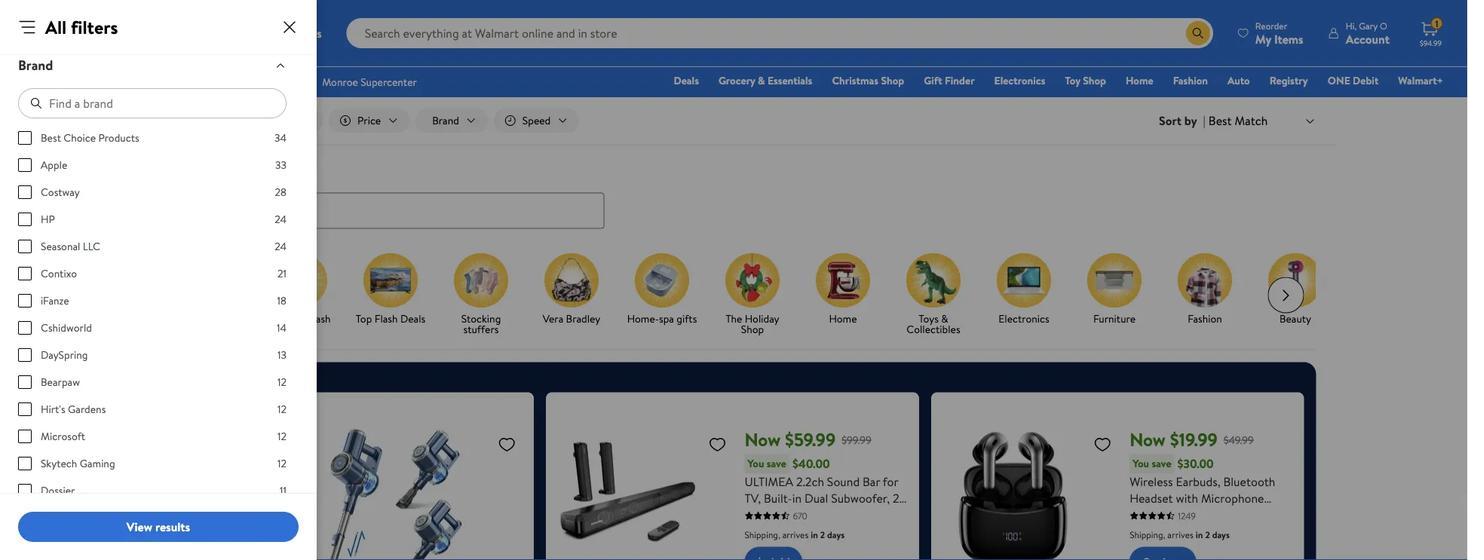 Task type: vqa. For each thing, say whether or not it's contained in the screenshot.


Task type: locate. For each thing, give the bounding box(es) containing it.
0 horizontal spatial for
[[883, 473, 899, 490]]

skytech gaming
[[41, 456, 115, 471]]

the
[[726, 311, 742, 326]]

2 horizontal spatial :
[[838, 39, 841, 56]]

: left 54
[[838, 39, 841, 56]]

24 for hp
[[275, 212, 287, 227]]

0 vertical spatial &
[[758, 73, 765, 88]]

24 down "28"
[[275, 212, 287, 227]]

1 vertical spatial &
[[941, 311, 948, 326]]

in up 670
[[793, 490, 802, 507]]

shop down the holiday shop image
[[741, 322, 764, 337]]

top flash deals
[[355, 311, 425, 326]]

0 horizontal spatial arrives
[[783, 529, 809, 541]]

now up "wireless"
[[1130, 427, 1166, 453]]

1 horizontal spatial shipping,
[[1130, 529, 1166, 541]]

beauty link
[[1256, 253, 1335, 327]]

wireless
[[1130, 473, 1174, 490]]

1 horizontal spatial shipping, arrives in 2 days
[[1130, 529, 1230, 541]]

0 horizontal spatial all
[[45, 14, 67, 40]]

group
[[173, 405, 522, 561]]

fashion down fashion image at right
[[1188, 311, 1222, 326]]

0 horizontal spatial flash
[[307, 311, 331, 326]]

0 horizontal spatial days
[[744, 61, 762, 74]]

essentials
[[768, 73, 813, 88]]

all filters inside dialog
[[45, 14, 118, 40]]

waterproof,
[[1130, 523, 1193, 540]]

12 for microsoft
[[278, 429, 287, 444]]

choice
[[64, 131, 96, 145]]

, left 'ipx7'
[[1207, 507, 1210, 523]]

in right surround
[[811, 529, 818, 541]]

: up "essentials"
[[803, 39, 806, 56]]

flash
[[583, 42, 624, 67], [307, 311, 331, 326], [374, 311, 398, 326]]

debit
[[1353, 73, 1379, 88]]

store
[[283, 113, 306, 128]]

& for toys
[[941, 311, 948, 326]]

1 vertical spatial electronics
[[999, 311, 1050, 326]]

1 horizontal spatial save
[[1152, 456, 1172, 471]]

1 24 from the top
[[275, 212, 287, 227]]

1 vertical spatial filters
[[192, 113, 219, 128]]

0 horizontal spatial 10
[[779, 35, 795, 60]]

0 horizontal spatial filters
[[71, 14, 118, 40]]

furniture image
[[1087, 253, 1142, 307]]

10 up min
[[814, 35, 831, 60]]

one
[[1328, 73, 1351, 88]]

1 horizontal spatial 2
[[893, 490, 900, 507]]

filters up brand dropdown button
[[71, 14, 118, 40]]

flash deals end in
[[583, 42, 724, 67]]

$49.99
[[1224, 433, 1254, 448]]

home link for "toys & collectibles" "link"
[[804, 253, 882, 327]]

arrives down 1249
[[1168, 529, 1194, 541]]

bluetooth up 'ipx7'
[[1224, 473, 1276, 490]]

stuffers
[[463, 322, 499, 337]]

shipping,
[[745, 529, 781, 541], [1130, 529, 1166, 541]]

1 horizontal spatial ,
[[1207, 507, 1210, 523]]

0 horizontal spatial bluetooth
[[818, 507, 870, 523]]

sound left bar,
[[813, 540, 846, 556]]

0 vertical spatial home link
[[1119, 72, 1161, 89]]

1 you from the left
[[748, 456, 764, 471]]

walmart+ link
[[1392, 72, 1451, 89]]

for left sports
[[1225, 540, 1241, 556]]

hp
[[41, 212, 55, 227]]

timer containing 03
[[143, 27, 1326, 84]]

deals down end
[[674, 73, 699, 88]]

2 you from the left
[[1133, 456, 1150, 471]]

save inside you save $40.00 ultimea 2.2ch sound bar for tv, built-in dual subwoofer, 2 in 1 separable bluetooth 5.3 soundbar , bassmax adjustable tv surround sound bar, hdmi-arc/optica
[[767, 456, 787, 471]]

0 vertical spatial electronics link
[[988, 72, 1053, 89]]

filters inside dialog
[[71, 14, 118, 40]]

0 vertical spatial bluetooth
[[1224, 473, 1276, 490]]

0 horizontal spatial &
[[758, 73, 765, 88]]

shipping, for now $59.99
[[745, 529, 781, 541]]

& right grocery
[[758, 73, 765, 88]]

subwoofer,
[[832, 490, 890, 507]]

days down 'ipx7'
[[1213, 529, 1230, 541]]

0 horizontal spatial you
[[748, 456, 764, 471]]

arrives inside now $59.99 group
[[783, 529, 809, 541]]

you inside you save $30.00 wireless earbuds, bluetooth headset with microphone touch control , ipx7 waterproof, high-fidelity stereo earphones for sports and work，compatible
[[1133, 456, 1150, 471]]

now inside group
[[745, 427, 781, 453]]

$40.00
[[793, 456, 830, 472]]

24 for seasonal llc
[[275, 239, 287, 254]]

0 vertical spatial for
[[883, 473, 899, 490]]

Search search field
[[347, 18, 1214, 48]]

next slide for chipmodulewithimages list image
[[1269, 277, 1305, 314]]

0 horizontal spatial shipping,
[[745, 529, 781, 541]]

control
[[1164, 507, 1204, 523]]

electronics down electronics image
[[999, 311, 1050, 326]]

2 horizontal spatial days
[[1213, 529, 1230, 541]]

all filters
[[45, 14, 118, 40], [178, 113, 219, 128]]

holiday
[[745, 311, 779, 326]]

furniture
[[1093, 311, 1136, 326]]

24
[[275, 212, 287, 227], [275, 239, 287, 254]]

vera bradley image
[[544, 253, 599, 307]]

1 horizontal spatial 1
[[1436, 17, 1439, 30]]

home down the home image
[[829, 311, 857, 326]]

now for now $19.99
[[1130, 427, 1166, 453]]

1 horizontal spatial bluetooth
[[1224, 473, 1276, 490]]

shipping, down the touch
[[1130, 529, 1166, 541]]

1 save from the left
[[767, 456, 787, 471]]

1 arrives from the left
[[783, 529, 809, 541]]

1 10 from the left
[[779, 35, 795, 60]]

deals
[[628, 42, 672, 67], [674, 73, 699, 88], [400, 311, 425, 326], [287, 322, 312, 337]]

1 horizontal spatial :
[[803, 39, 806, 56]]

days for now $19.99
[[1213, 529, 1230, 541]]

home-spa gifts image
[[635, 253, 689, 307]]

1 horizontal spatial for
[[1225, 540, 1241, 556]]

now up ultimea on the right of page
[[745, 427, 781, 453]]

2 now from the left
[[1130, 427, 1166, 453]]

all filters down brand dropdown button
[[178, 113, 219, 128]]

flash deals image
[[273, 253, 327, 307]]

1 horizontal spatial days
[[828, 529, 845, 541]]

0 horizontal spatial all filters
[[45, 14, 118, 40]]

days left bar,
[[828, 529, 845, 541]]

1 horizontal spatial 10
[[814, 35, 831, 60]]

all down brand dropdown button
[[178, 113, 190, 128]]

1 left built-
[[757, 507, 761, 523]]

12
[[278, 375, 287, 390], [278, 402, 287, 417], [278, 429, 287, 444], [278, 456, 287, 471]]

shop down 18 on the left bottom of page
[[269, 311, 292, 326]]

1 vertical spatial bluetooth
[[818, 507, 870, 523]]

days inside 03 : days
[[744, 61, 762, 74]]

10 for min
[[814, 35, 831, 60]]

1 up $94.99
[[1436, 17, 1439, 30]]

walmart+
[[1399, 73, 1444, 88]]

1 vertical spatial all
[[178, 113, 190, 128]]

1 vertical spatial 24
[[275, 239, 287, 254]]

in-store
[[270, 113, 306, 128]]

home image
[[816, 253, 870, 307]]

shipping, arrives in 2 days down 670
[[745, 529, 845, 541]]

shipping, inside now $59.99 group
[[745, 529, 781, 541]]

1 now from the left
[[745, 427, 781, 453]]

all up the brand
[[45, 14, 67, 40]]

0 horizontal spatial 2
[[821, 529, 825, 541]]

1 shipping, arrives in 2 days from the left
[[745, 529, 845, 541]]

0 vertical spatial 1
[[1436, 17, 1439, 30]]

shipping, arrives in 2 days inside now $59.99 group
[[745, 529, 845, 541]]

0 vertical spatial 24
[[275, 212, 287, 227]]

1
[[1436, 17, 1439, 30], [757, 507, 761, 523]]

dayspring
[[41, 348, 88, 362]]

, down 670
[[797, 523, 800, 540]]

2 save from the left
[[1152, 456, 1172, 471]]

gaming
[[80, 456, 115, 471]]

deals right 14 in the bottom of the page
[[287, 322, 312, 337]]

christmas shop
[[832, 73, 905, 88]]

34
[[275, 131, 287, 145]]

2 10 from the left
[[814, 35, 831, 60]]

2 shipping, arrives in 2 days from the left
[[1130, 529, 1230, 541]]

bluetooth inside you save $30.00 wireless earbuds, bluetooth headset with microphone touch control , ipx7 waterproof, high-fidelity stereo earphones for sports and work，compatible
[[1224, 473, 1276, 490]]

add to favorites list, wireless earbuds, bluetooth headset with microphone touch control , ipx7 waterproof, high-fidelity stereo earphones for sports and work，compatible with iphone 13 pro max xs xr samsung android image
[[1094, 435, 1112, 454]]

all filters up the brand
[[45, 14, 118, 40]]

save up "wireless"
[[1152, 456, 1172, 471]]

1 vertical spatial electronics link
[[985, 253, 1063, 327]]

top flash deals image
[[363, 253, 418, 307]]

now
[[745, 427, 781, 453], [1130, 427, 1166, 453]]

0 horizontal spatial home
[[829, 311, 857, 326]]

2 12 from the top
[[278, 402, 287, 417]]

0 vertical spatial electronics
[[995, 73, 1046, 88]]

shipping, arrives in 2 days down 1249
[[1130, 529, 1230, 541]]

1 vertical spatial fashion
[[1188, 311, 1222, 326]]

None checkbox
[[18, 186, 32, 199], [18, 213, 32, 226], [18, 267, 32, 281], [18, 294, 32, 308], [18, 349, 32, 362], [18, 403, 32, 416], [18, 430, 32, 444], [18, 457, 32, 471], [18, 186, 32, 199], [18, 213, 32, 226], [18, 267, 32, 281], [18, 294, 32, 308], [18, 349, 32, 362], [18, 403, 32, 416], [18, 430, 32, 444], [18, 457, 32, 471]]

surround
[[762, 540, 810, 556]]

& for grocery
[[758, 73, 765, 88]]

& right toys
[[941, 311, 948, 326]]

view results
[[127, 519, 190, 535]]

Find a brand search field
[[18, 88, 287, 118]]

furniture link
[[1075, 253, 1154, 327]]

sound left bar
[[827, 473, 860, 490]]

shipping, for now $19.99
[[1130, 529, 1166, 541]]

deals left end
[[628, 42, 672, 67]]

1 horizontal spatial &
[[941, 311, 948, 326]]

all
[[45, 14, 67, 40], [178, 113, 190, 128]]

headset
[[1130, 490, 1174, 507]]

fashion image
[[1178, 253, 1232, 307]]

1 horizontal spatial you
[[1133, 456, 1150, 471]]

in-
[[270, 113, 283, 128]]

home right toy shop
[[1126, 73, 1154, 88]]

shop all flash deals link
[[261, 253, 339, 338]]

3 12 from the top
[[278, 429, 287, 444]]

for right bar
[[883, 473, 899, 490]]

skytech
[[41, 456, 77, 471]]

electronics left toy
[[995, 73, 1046, 88]]

2 : from the left
[[803, 39, 806, 56]]

0 horizontal spatial ,
[[797, 523, 800, 540]]

bluetooth up bar,
[[818, 507, 870, 523]]

1 horizontal spatial all
[[178, 113, 190, 128]]

grocery & essentials link
[[712, 72, 820, 89]]

shop right toy
[[1083, 73, 1107, 88]]

you up ultimea on the right of page
[[748, 456, 764, 471]]

1 12 from the top
[[278, 375, 287, 390]]

4 12 from the top
[[278, 456, 287, 471]]

in left built-
[[745, 507, 754, 523]]

brand
[[18, 56, 53, 75]]

arrives
[[783, 529, 809, 541], [1168, 529, 1194, 541]]

0 vertical spatial filters
[[71, 14, 118, 40]]

1 horizontal spatial arrives
[[1168, 529, 1194, 541]]

arrives for $59.99
[[783, 529, 809, 541]]

10 up "hours"
[[779, 35, 795, 60]]

filters left in-
[[192, 113, 219, 128]]

0 horizontal spatial shipping, arrives in 2 days
[[745, 529, 845, 541]]

0 horizontal spatial 1
[[757, 507, 761, 523]]

stocking
[[461, 311, 501, 326]]

1 horizontal spatial filters
[[192, 113, 219, 128]]

all
[[295, 311, 305, 326]]

collectibles
[[907, 322, 960, 337]]

shop inside the holiday shop
[[741, 322, 764, 337]]

24 up 21
[[275, 239, 287, 254]]

fashion up by
[[1174, 73, 1209, 88]]

0 vertical spatial all
[[45, 14, 67, 40]]

& inside toys & collectibles
[[941, 311, 948, 326]]

one debit
[[1328, 73, 1379, 88]]

0 horizontal spatial home link
[[804, 253, 882, 327]]

1 vertical spatial all filters
[[178, 113, 219, 128]]

you for now $59.99
[[748, 456, 764, 471]]

timer
[[143, 27, 1326, 84]]

deals down top flash deals image
[[400, 311, 425, 326]]

the holiday shop image
[[725, 253, 780, 307]]

1 : from the left
[[768, 39, 771, 56]]

shipping, up add to cart image
[[745, 529, 781, 541]]

the holiday shop link
[[713, 253, 792, 338]]

0 vertical spatial all filters
[[45, 14, 118, 40]]

:
[[768, 39, 771, 56], [803, 39, 806, 56], [838, 39, 841, 56]]

, inside you save $30.00 wireless earbuds, bluetooth headset with microphone touch control , ipx7 waterproof, high-fidelity stereo earphones for sports and work，compatible
[[1207, 507, 1210, 523]]

in-store button
[[242, 109, 323, 133]]

1 horizontal spatial all filters
[[178, 113, 219, 128]]

you for now $19.99
[[1133, 456, 1150, 471]]

0 horizontal spatial now
[[745, 427, 781, 453]]

1 shipping, from the left
[[745, 529, 781, 541]]

1 vertical spatial for
[[1225, 540, 1241, 556]]

you up "wireless"
[[1133, 456, 1150, 471]]

None checkbox
[[18, 131, 32, 145], [18, 158, 32, 172], [18, 240, 32, 253], [18, 321, 32, 335], [18, 376, 32, 389], [18, 484, 32, 498], [18, 131, 32, 145], [18, 158, 32, 172], [18, 240, 32, 253], [18, 321, 32, 335], [18, 376, 32, 389], [18, 484, 32, 498]]

you inside you save $40.00 ultimea 2.2ch sound bar for tv, built-in dual subwoofer, 2 in 1 separable bluetooth 5.3 soundbar , bassmax adjustable tv surround sound bar, hdmi-arc/optica
[[748, 456, 764, 471]]

$19.99
[[1171, 427, 1218, 453]]

brand button
[[6, 42, 299, 88]]

for
[[883, 473, 899, 490], [1225, 540, 1241, 556]]

0 horizontal spatial :
[[768, 39, 771, 56]]

days inside now $59.99 group
[[828, 529, 845, 541]]

in
[[710, 42, 724, 67], [793, 490, 802, 507], [745, 507, 754, 523], [811, 529, 818, 541], [1196, 529, 1204, 541]]

flash deals end in 3 days 10 hours 10 minutes 54 seconds element
[[583, 42, 724, 67]]

1 vertical spatial home link
[[804, 253, 882, 327]]

days for now $59.99
[[828, 529, 845, 541]]

0 vertical spatial fashion
[[1174, 73, 1209, 88]]

None search field
[[131, 164, 1338, 229]]

save inside you save $30.00 wireless earbuds, bluetooth headset with microphone touch control , ipx7 waterproof, high-fidelity stereo earphones for sports and work，compatible
[[1152, 456, 1172, 471]]

earbuds,
[[1176, 473, 1221, 490]]

0 horizontal spatial save
[[767, 456, 787, 471]]

1 horizontal spatial now
[[1130, 427, 1166, 453]]

$30.00
[[1178, 456, 1214, 472]]

deals inside deals link
[[674, 73, 699, 88]]

save up ultimea on the right of page
[[767, 456, 787, 471]]

2 24 from the top
[[275, 239, 287, 254]]

seasonal llc
[[41, 239, 100, 254]]

toy shop
[[1066, 73, 1107, 88]]

days down the 03
[[744, 61, 762, 74]]

0 vertical spatial home
[[1126, 73, 1154, 88]]

3 : from the left
[[838, 39, 841, 56]]

contixo
[[41, 266, 77, 281]]

2 for now $19.99
[[1206, 529, 1211, 541]]

you save $30.00 wireless earbuds, bluetooth headset with microphone touch control , ipx7 waterproof, high-fidelity stereo earphones for sports and work，compatible
[[1130, 456, 1278, 561]]

home link
[[1119, 72, 1161, 89], [804, 253, 882, 327]]

: right the 03
[[768, 39, 771, 56]]

12 for bearpaw
[[278, 375, 287, 390]]

electronics
[[995, 73, 1046, 88], [999, 311, 1050, 326]]

2 shipping, from the left
[[1130, 529, 1166, 541]]

1 vertical spatial 1
[[757, 507, 761, 523]]

shop right christmas
[[881, 73, 905, 88]]

bradley
[[566, 311, 600, 326]]

2 arrives from the left
[[1168, 529, 1194, 541]]

2 horizontal spatial 2
[[1206, 529, 1211, 541]]

1 horizontal spatial home link
[[1119, 72, 1161, 89]]

arrives down 670
[[783, 529, 809, 541]]

shop all flash deals
[[269, 311, 331, 337]]



Task type: describe. For each thing, give the bounding box(es) containing it.
microphone
[[1202, 490, 1265, 507]]

with
[[1176, 490, 1199, 507]]

bearpaw
[[41, 375, 80, 390]]

add to favorites list, ultimea 2.2ch sound bar for tv, built-in dual subwoofer, 2 in 1 separable bluetooth 5.3 soundbar , bassmax adjustable tv surround sound bar, hdmi-arc/optical/aux home theater speakers, wall mount image
[[709, 435, 727, 454]]

costway
[[41, 185, 80, 200]]

registry
[[1270, 73, 1309, 88]]

in down 1249
[[1196, 529, 1204, 541]]

1 vertical spatial fashion link
[[1166, 253, 1244, 327]]

finder
[[945, 73, 975, 88]]

christmas shop link
[[826, 72, 911, 89]]

ultimea
[[745, 473, 794, 490]]

stereo
[[1130, 540, 1165, 556]]

separable
[[764, 507, 815, 523]]

2.2ch
[[797, 473, 825, 490]]

save for $19.99
[[1152, 456, 1172, 471]]

toys
[[919, 311, 939, 326]]

all filters dialog
[[0, 0, 317, 561]]

sec
[[851, 61, 864, 74]]

sort and filter section element
[[131, 97, 1338, 145]]

12 for hirt's gardens
[[278, 402, 287, 417]]

stocking stuffers image
[[454, 253, 508, 307]]

2 inside you save $40.00 ultimea 2.2ch sound bar for tv, built-in dual subwoofer, 2 in 1 separable bluetooth 5.3 soundbar , bassmax adjustable tv surround sound bar, hdmi-arc/optica
[[893, 490, 900, 507]]

deals inside the "shop all flash deals"
[[287, 322, 312, 337]]

2 horizontal spatial flash
[[583, 42, 624, 67]]

toys & collectibles
[[907, 311, 960, 337]]

stocking stuffers link
[[442, 253, 520, 338]]

all inside dialog
[[45, 14, 67, 40]]

5.3
[[873, 507, 888, 523]]

touch
[[1130, 507, 1161, 523]]

you save $40.00 ultimea 2.2ch sound bar for tv, built-in dual subwoofer, 2 in 1 separable bluetooth 5.3 soundbar , bassmax adjustable tv surround sound bar, hdmi-arc/optica
[[745, 456, 905, 561]]

vera
[[543, 311, 563, 326]]

$99.99
[[842, 433, 872, 448]]

now $59.99 group
[[558, 405, 907, 561]]

the holiday shop
[[726, 311, 779, 337]]

view
[[127, 519, 152, 535]]

adjustable
[[850, 523, 905, 540]]

sort
[[1160, 112, 1182, 129]]

fidelity
[[1226, 523, 1264, 540]]

670
[[793, 510, 808, 522]]

walmart image
[[24, 21, 122, 45]]

home-spa gifts link
[[623, 253, 701, 327]]

1 vertical spatial home
[[829, 311, 857, 326]]

1249
[[1178, 510, 1196, 522]]

high-
[[1196, 523, 1226, 540]]

by
[[1185, 112, 1198, 129]]

for inside you save $30.00 wireless earbuds, bluetooth headset with microphone touch control , ipx7 waterproof, high-fidelity stereo earphones for sports and work，compatible
[[1225, 540, 1241, 556]]

0 vertical spatial fashion link
[[1167, 72, 1215, 89]]

bassmax
[[803, 523, 847, 540]]

33
[[275, 158, 287, 172]]

deals inside top flash deals link
[[400, 311, 425, 326]]

: inside 03 : days
[[768, 39, 771, 56]]

top
[[355, 311, 372, 326]]

filters inside button
[[192, 113, 219, 128]]

auto
[[1228, 73, 1251, 88]]

in right end
[[710, 42, 724, 67]]

auto link
[[1221, 72, 1257, 89]]

toys & collectibles image
[[906, 253, 961, 307]]

54 sec
[[847, 35, 868, 74]]

for inside you save $40.00 ultimea 2.2ch sound bar for tv, built-in dual subwoofer, 2 in 1 separable bluetooth 5.3 soundbar , bassmax adjustable tv surround sound bar, hdmi-arc/optica
[[883, 473, 899, 490]]

home-spa gifts
[[627, 311, 697, 326]]

stocking stuffers
[[461, 311, 501, 337]]

electronics image
[[997, 253, 1051, 307]]

sort by |
[[1160, 112, 1206, 129]]

now for now $59.99
[[745, 427, 781, 453]]

arrives for $19.99
[[1168, 529, 1194, 541]]

view results button
[[18, 512, 299, 542]]

home link for topmost fashion link
[[1119, 72, 1161, 89]]

, inside you save $40.00 ultimea 2.2ch sound bar for tv, built-in dual subwoofer, 2 in 1 separable bluetooth 5.3 soundbar , bassmax adjustable tv surround sound bar, hdmi-arc/optica
[[797, 523, 800, 540]]

1 vertical spatial sound
[[813, 540, 846, 556]]

dual
[[805, 490, 829, 507]]

|
[[1204, 112, 1206, 129]]

built-
[[764, 490, 793, 507]]

bar
[[863, 473, 881, 490]]

vera bradley
[[543, 311, 600, 326]]

dossier
[[41, 484, 75, 498]]

brand group
[[18, 131, 287, 561]]

soundbar
[[745, 523, 794, 540]]

Search in Flash Deals search field
[[149, 193, 605, 229]]

03 : days
[[742, 35, 771, 74]]

shop inside the "shop all flash deals"
[[269, 311, 292, 326]]

bar,
[[849, 540, 869, 556]]

tv,
[[745, 490, 761, 507]]

microsoft
[[41, 429, 85, 444]]

spa
[[659, 311, 674, 326]]

add to cart image
[[751, 553, 769, 561]]

shipping, arrives in 2 days for $59.99
[[745, 529, 845, 541]]

1 horizontal spatial home
[[1126, 73, 1154, 88]]

gifts
[[677, 311, 697, 326]]

13
[[278, 348, 287, 362]]

products
[[98, 131, 139, 145]]

21
[[278, 266, 287, 281]]

Walmart Site-Wide search field
[[347, 18, 1214, 48]]

deals link
[[667, 72, 706, 89]]

flash inside the "shop all flash deals"
[[307, 311, 331, 326]]

hirt's
[[41, 402, 65, 417]]

best choice products
[[41, 131, 139, 145]]

: for hours
[[803, 39, 806, 56]]

save for $59.99
[[767, 456, 787, 471]]

seasonal
[[41, 239, 80, 254]]

hdmi-
[[745, 556, 781, 561]]

grocery
[[719, 73, 756, 88]]

cshidworld
[[41, 321, 92, 335]]

all inside button
[[178, 113, 190, 128]]

shop inside christmas shop link
[[881, 73, 905, 88]]

$59.99
[[785, 427, 836, 453]]

28
[[275, 185, 287, 200]]

12 for skytech gaming
[[278, 456, 287, 471]]

toy
[[1066, 73, 1081, 88]]

earphones
[[1168, 540, 1223, 556]]

0 vertical spatial sound
[[827, 473, 860, 490]]

2 for now $59.99
[[821, 529, 825, 541]]

gift finder link
[[917, 72, 982, 89]]

bluetooth inside you save $40.00 ultimea 2.2ch sound bar for tv, built-in dual subwoofer, 2 in 1 separable bluetooth 5.3 soundbar , bassmax adjustable tv surround sound bar, hdmi-arc/optica
[[818, 507, 870, 523]]

10 for hours
[[779, 35, 795, 60]]

toys & collectibles link
[[894, 253, 973, 338]]

1 horizontal spatial flash
[[374, 311, 398, 326]]

add to favorites list, prettycare cordless stick vacuum cleaner lightweight for carpet floor pet hair w200 image
[[498, 435, 516, 454]]

now $59.99 $99.99
[[745, 427, 872, 453]]

apple
[[41, 158, 67, 172]]

now $19.99 $49.99
[[1130, 427, 1254, 453]]

shop inside toy shop "link"
[[1083, 73, 1107, 88]]

: for min
[[838, 39, 841, 56]]

one debit link
[[1322, 72, 1386, 89]]

1 inside you save $40.00 ultimea 2.2ch sound bar for tv, built-in dual subwoofer, 2 in 1 separable bluetooth 5.3 soundbar , bassmax adjustable tv surround sound bar, hdmi-arc/optica
[[757, 507, 761, 523]]

hirt's gardens
[[41, 402, 106, 417]]

ifanze
[[41, 293, 69, 308]]

llc
[[83, 239, 100, 254]]

all filters inside button
[[178, 113, 219, 128]]

close panel image
[[281, 18, 299, 36]]

ipx7
[[1213, 507, 1236, 523]]

home-
[[627, 311, 659, 326]]

beauty image
[[1269, 253, 1323, 307]]

shipping, arrives in 2 days for $19.99
[[1130, 529, 1230, 541]]



